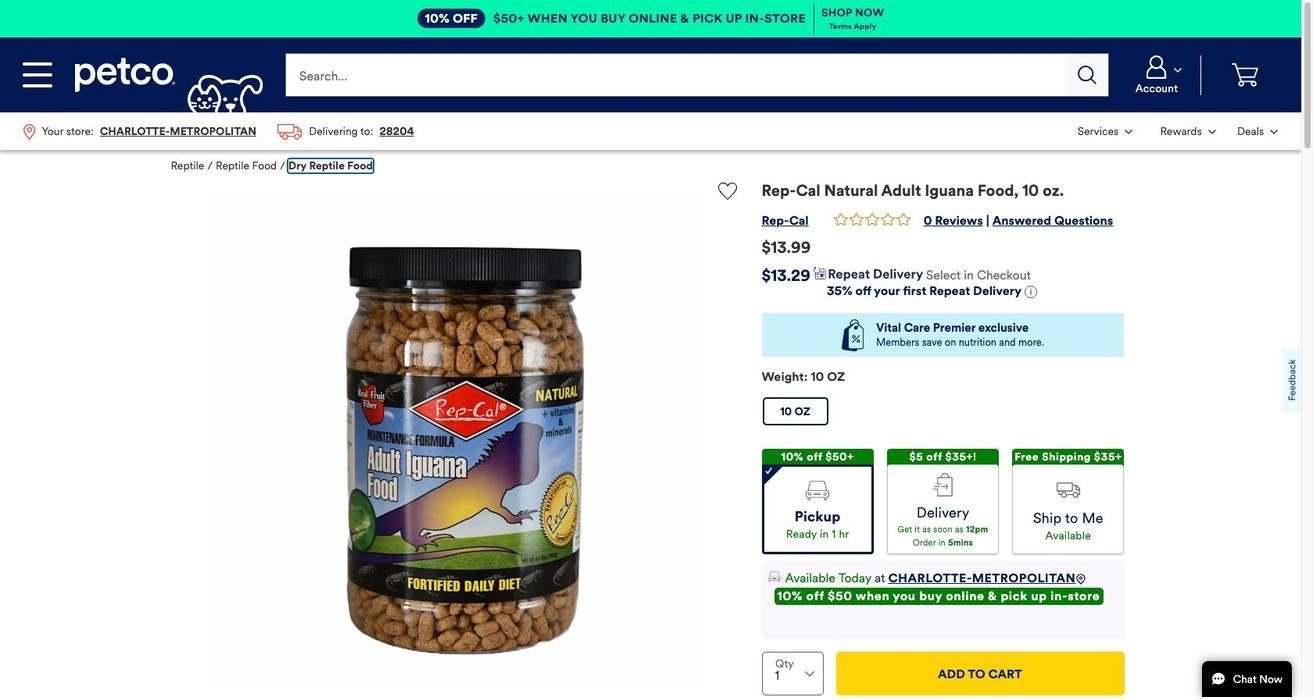 Task type: describe. For each thing, give the bounding box(es) containing it.
delivery-method-Pickup-Available radio
[[762, 465, 874, 555]]

Search search field
[[286, 53, 1065, 97]]

1 list from the left
[[13, 113, 425, 150]]

variation-10 OZ radio
[[762, 398, 828, 426]]

2 list from the left
[[1067, 113, 1289, 150]]

search image
[[1078, 66, 1096, 84]]



Task type: locate. For each thing, give the bounding box(es) containing it.
rep-cal natural adult iguana food, 10 oz. - carousel image #1 image
[[208, 195, 705, 692]]

0 horizontal spatial list
[[13, 113, 425, 150]]

option group
[[762, 449, 1124, 555]]

delivery-method-Ship to Me-Available radio
[[1012, 465, 1124, 555]]

get text from wcs image
[[1025, 286, 1037, 299]]

delivery-method-Delivery-Available radio
[[887, 465, 999, 555]]

1 horizontal spatial list
[[1067, 113, 1289, 150]]

repeat delivery logo image
[[814, 267, 923, 282]]

list
[[13, 113, 425, 150], [1067, 113, 1289, 150]]



Task type: vqa. For each thing, say whether or not it's contained in the screenshot.
option group
yes



